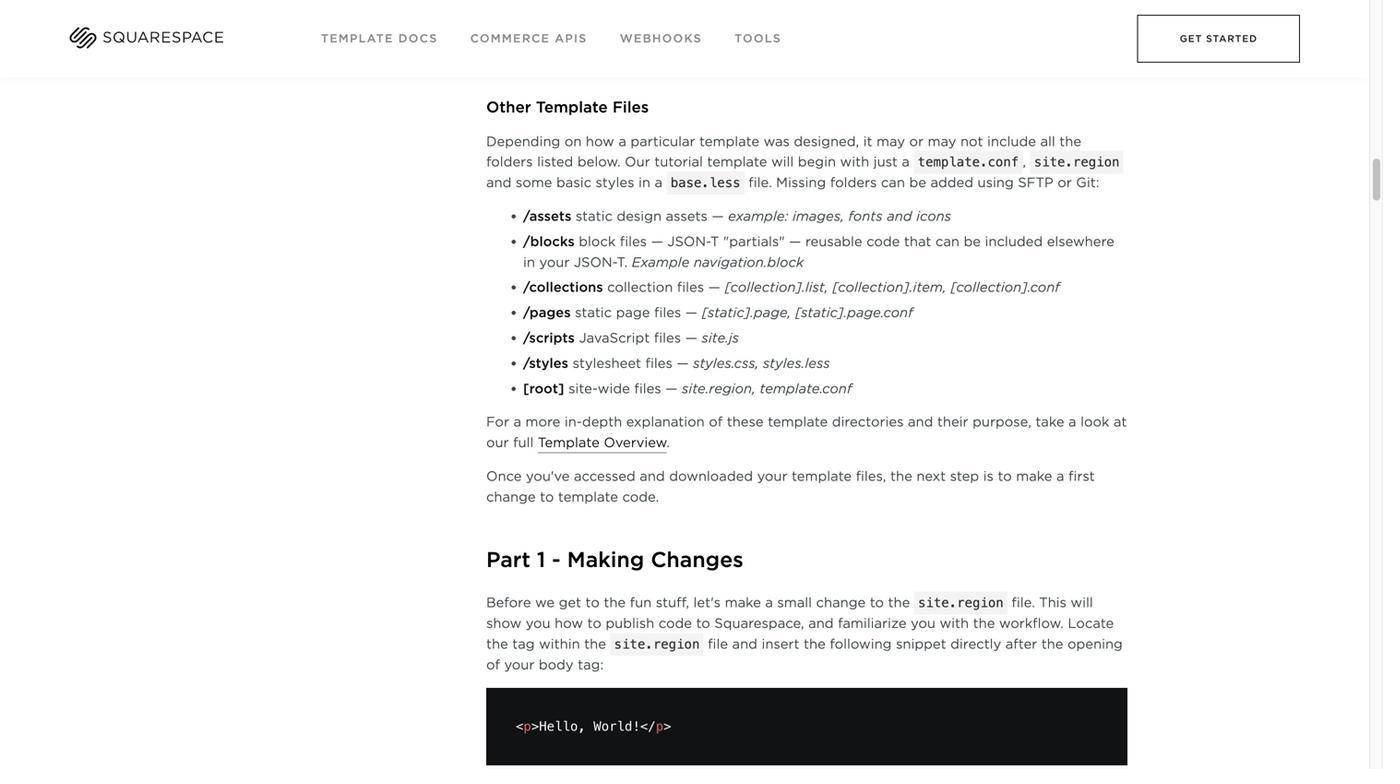 Task type: locate. For each thing, give the bounding box(es) containing it.
1 vertical spatial static
[[575, 305, 612, 321]]

how down "get"
[[555, 616, 583, 632]]

0 horizontal spatial in
[[523, 254, 535, 270]]

1 horizontal spatial template.conf
[[918, 155, 1019, 170]]

a
[[619, 134, 627, 149], [902, 154, 910, 170], [655, 175, 663, 191], [514, 415, 521, 430], [1069, 415, 1077, 430], [1057, 469, 1065, 484], [765, 595, 773, 611]]

2 vertical spatial site.region
[[614, 637, 700, 652]]

the up directly
[[973, 616, 995, 632]]

a right take at the right bottom of the page
[[1069, 415, 1077, 430]]

a left first
[[1057, 469, 1065, 484]]

files down "example navigation.block" on the top of the page
[[677, 280, 704, 295]]

1 vertical spatial make
[[725, 595, 761, 611]]

to down let's
[[696, 616, 710, 632]]

json- down block
[[574, 254, 617, 270]]

was
[[764, 134, 790, 149]]

files right page
[[654, 305, 681, 321]]

get started link
[[1138, 15, 1300, 63]]

folders up fonts
[[830, 175, 877, 191]]

0 horizontal spatial code
[[659, 616, 692, 632]]

0 vertical spatial make
[[1016, 469, 1052, 484]]

1 p from the left
[[524, 720, 531, 735]]

using
[[978, 175, 1014, 191]]

in down the our
[[639, 175, 651, 191]]

folders down depending
[[486, 154, 533, 170]]

template for template overview .
[[538, 435, 600, 451]]

0 vertical spatial your
[[539, 254, 570, 270]]

small
[[777, 595, 812, 611]]

the up publish
[[604, 595, 626, 611]]

part
[[486, 548, 531, 572]]

example:
[[728, 209, 788, 224]]

1 vertical spatial code
[[659, 616, 692, 632]]

0 vertical spatial site.region
[[1034, 155, 1120, 170]]

and up the code.
[[640, 469, 665, 484]]

and inside file and insert the following snippet directly after the opening of your body tag:
[[732, 637, 758, 652]]

at
[[1114, 415, 1127, 430]]

0 horizontal spatial >
[[531, 720, 539, 735]]

included
[[985, 234, 1043, 250]]

include
[[988, 134, 1036, 149]]

may left not
[[928, 134, 957, 149]]

0 horizontal spatial with
[[840, 154, 870, 170]]

and up "that"
[[887, 209, 912, 224]]

[collection].list,
[[725, 280, 828, 295]]

/pages static page files — [static].page, [static].page.conf
[[523, 305, 913, 321]]

may up just
[[877, 134, 905, 149]]

be left added
[[909, 175, 926, 191]]

1 horizontal spatial make
[[1016, 469, 1052, 484]]

site.region down publish
[[614, 637, 700, 652]]

1 > from the left
[[531, 720, 539, 735]]

template left was
[[700, 134, 760, 149]]

0 vertical spatial or
[[909, 134, 924, 149]]

template docs link
[[321, 32, 438, 45]]

files
[[613, 98, 649, 116]]

p left hello, in the left bottom of the page
[[524, 720, 531, 735]]

stuff,
[[656, 595, 689, 611]]

and down small
[[809, 616, 834, 632]]

0 vertical spatial template
[[321, 32, 394, 45]]

0 horizontal spatial change
[[486, 489, 536, 505]]

1 you from the left
[[526, 616, 551, 632]]

how inside depending on how a particular template was designed, it may or may not include all the folders listed below. our tutorial template will begin with just a
[[586, 134, 614, 149]]

just
[[874, 154, 898, 170]]

you down we
[[526, 616, 551, 632]]

site.region up directly
[[918, 596, 1004, 611]]

1 horizontal spatial json-
[[668, 234, 711, 250]]

file. up example:
[[749, 175, 772, 191]]

fun
[[630, 595, 652, 611]]

2 horizontal spatial your
[[757, 469, 788, 484]]

<
[[516, 720, 524, 735]]

</
[[640, 720, 656, 735]]

accessed
[[574, 469, 636, 484]]

— up t
[[712, 209, 724, 224]]

1 horizontal spatial or
[[1058, 175, 1072, 191]]

0 horizontal spatial you
[[526, 616, 551, 632]]

with inside depending on how a particular template was designed, it may or may not include all the folders listed below. our tutorial template will begin with just a
[[840, 154, 870, 170]]

not
[[961, 134, 983, 149]]

-
[[552, 548, 561, 572]]

once you've accessed and downloaded your template files, the next step is to make a first change to template code.
[[486, 469, 1095, 505]]

file. inside template.conf , site.region and some basic styles in a base.less file. missing folders can be added using sftp or git:
[[749, 175, 772, 191]]

0 vertical spatial in
[[639, 175, 651, 191]]

1 vertical spatial can
[[936, 234, 960, 250]]

template left docs
[[321, 32, 394, 45]]

static up block
[[576, 209, 613, 224]]

template
[[321, 32, 394, 45], [536, 98, 608, 116], [538, 435, 600, 451]]

json-
[[668, 234, 711, 250], [574, 254, 617, 270]]

example
[[632, 254, 690, 270]]

site.region inside template.conf , site.region and some basic styles in a base.less file. missing folders can be added using sftp or git:
[[1034, 155, 1120, 170]]

1 horizontal spatial in
[[639, 175, 651, 191]]

will
[[771, 154, 794, 170], [1071, 595, 1093, 611]]

1 vertical spatial site.region
[[918, 596, 1004, 611]]

1 horizontal spatial code
[[867, 234, 900, 250]]

change up familiarize
[[816, 595, 866, 611]]

navigation
[[556, 26, 627, 41]]

site.js
[[702, 330, 739, 346]]

will down was
[[771, 154, 794, 170]]

static for page
[[575, 305, 612, 321]]

> right </
[[664, 720, 671, 735]]

template up the base.less
[[707, 154, 767, 170]]

0 horizontal spatial can
[[881, 175, 905, 191]]

part 1 - making changes
[[486, 548, 744, 572]]

site.region
[[1034, 155, 1120, 170], [918, 596, 1004, 611], [614, 637, 700, 652]]

the right "all"
[[1060, 134, 1082, 149]]

0 vertical spatial of
[[709, 415, 723, 430]]

with down it
[[840, 154, 870, 170]]

0 horizontal spatial will
[[771, 154, 794, 170]]

0 vertical spatial code
[[867, 234, 900, 250]]

0 vertical spatial how
[[586, 134, 614, 149]]

file.
[[749, 175, 772, 191], [1012, 595, 1035, 611]]

making
[[567, 548, 644, 572]]

make up the squarespace,
[[725, 595, 761, 611]]

with up directly
[[940, 616, 969, 632]]

0 horizontal spatial p
[[524, 720, 531, 735]]

2 vertical spatial template
[[538, 435, 600, 451]]

file. up workflow.
[[1012, 595, 1035, 611]]

to down you've
[[540, 489, 554, 505]]

be left "included"
[[964, 234, 981, 250]]

0 horizontal spatial file.
[[749, 175, 772, 191]]

1 horizontal spatial file.
[[1012, 595, 1035, 611]]

1 vertical spatial of
[[486, 657, 500, 673]]

0 vertical spatial change
[[486, 489, 536, 505]]

this
[[1039, 595, 1067, 611]]

1 vertical spatial will
[[1071, 595, 1093, 611]]

/assets static design assets — example: images, fonts and icons
[[523, 209, 952, 224]]

to left publish
[[587, 616, 602, 632]]

1 vertical spatial template.conf
[[760, 381, 852, 397]]

1 horizontal spatial with
[[940, 616, 969, 632]]

.
[[667, 435, 670, 451]]

0 vertical spatial file.
[[749, 175, 772, 191]]

0 horizontal spatial folders
[[486, 154, 533, 170]]

1 vertical spatial with
[[940, 616, 969, 632]]

template.conf down styles.less
[[760, 381, 852, 397]]

get
[[1180, 33, 1203, 44]]

how up below.
[[586, 134, 614, 149]]

0 vertical spatial static
[[576, 209, 613, 224]]

[root]
[[523, 381, 564, 397]]

1 vertical spatial folders
[[830, 175, 877, 191]]

you up snippet
[[911, 616, 936, 632]]

can down icons
[[936, 234, 960, 250]]

can down just
[[881, 175, 905, 191]]

0 vertical spatial folders
[[486, 154, 533, 170]]

> right <
[[531, 720, 539, 735]]

1 vertical spatial your
[[757, 469, 788, 484]]

on
[[565, 134, 582, 149]]

code inside the 'block files — json-t "partials" — reusable code that can be included elsewhere in your json-t.'
[[867, 234, 900, 250]]

— down "example navigation.block" on the top of the page
[[708, 280, 721, 295]]

1 vertical spatial file.
[[1012, 595, 1035, 611]]

1 horizontal spatial of
[[709, 415, 723, 430]]

all
[[1040, 134, 1056, 149]]

1 horizontal spatial folders
[[830, 175, 877, 191]]

1 horizontal spatial be
[[964, 234, 981, 250]]

0 horizontal spatial of
[[486, 657, 500, 673]]

0 horizontal spatial your
[[504, 657, 535, 673]]

— up example at the left of the page
[[651, 234, 663, 250]]

2 vertical spatial your
[[504, 657, 535, 673]]

you
[[526, 616, 551, 632], [911, 616, 936, 632]]

1 horizontal spatial site.region
[[918, 596, 1004, 611]]

0 horizontal spatial site.region
[[614, 637, 700, 652]]

0 horizontal spatial template.conf
[[760, 381, 852, 397]]

tools
[[735, 32, 782, 45]]

a down tutorial
[[655, 175, 663, 191]]

1 vertical spatial template
[[536, 98, 608, 116]]

below.
[[578, 154, 621, 170]]

squarespace,
[[715, 616, 804, 632]]

your down the tag at bottom
[[504, 657, 535, 673]]

basic
[[556, 175, 592, 191]]

0 vertical spatial will
[[771, 154, 794, 170]]

of left these
[[709, 415, 723, 430]]

with
[[840, 154, 870, 170], [940, 616, 969, 632]]

and
[[486, 175, 512, 191], [887, 209, 912, 224], [908, 415, 933, 430], [640, 469, 665, 484], [809, 616, 834, 632], [732, 637, 758, 652]]

directly
[[951, 637, 1001, 652]]

0 horizontal spatial be
[[909, 175, 926, 191]]

make right is at right
[[1016, 469, 1052, 484]]

2 > from the left
[[664, 720, 671, 735]]

0 horizontal spatial may
[[877, 134, 905, 149]]

stylesheet
[[573, 356, 641, 371]]

template down in-
[[538, 435, 600, 451]]

p right the world!
[[656, 720, 664, 735]]

0 vertical spatial with
[[840, 154, 870, 170]]

make inside once you've accessed and downloaded your template files, the next step is to make a first change to template code.
[[1016, 469, 1052, 484]]

tools link
[[735, 32, 782, 45]]

2 horizontal spatial site.region
[[1034, 155, 1120, 170]]

of
[[709, 415, 723, 430], [486, 657, 500, 673]]

familiarize
[[838, 616, 907, 632]]

a up the squarespace,
[[765, 595, 773, 611]]

a right just
[[902, 154, 910, 170]]

/styles
[[523, 356, 569, 371]]

code inside file. this will show you how to publish code to squarespace, and familiarize you with the workflow. locate the tag within the
[[659, 616, 692, 632]]

1 horizontal spatial will
[[1071, 595, 1093, 611]]

1 horizontal spatial can
[[936, 234, 960, 250]]

example navigation.block
[[632, 254, 804, 270]]

static up javascript
[[575, 305, 612, 321]]

files down /scripts javascript files — site.js
[[646, 356, 673, 371]]

your down for a more in-depth explanation of these template directories and their purpose, take a look at our full
[[757, 469, 788, 484]]

for a more in-depth explanation of these template directories and their purpose, take a look at our full
[[486, 415, 1127, 451]]

or right it
[[909, 134, 924, 149]]

other
[[486, 98, 531, 116]]

styles
[[596, 175, 634, 191]]

template.conf down not
[[918, 155, 1019, 170]]

a inside once you've accessed and downloaded your template files, the next step is to make a first change to template code.
[[1057, 469, 1065, 484]]

the inside once you've accessed and downloaded your template files, the next step is to make a first change to template code.
[[891, 469, 913, 484]]

0 vertical spatial can
[[881, 175, 905, 191]]

1 vertical spatial be
[[964, 234, 981, 250]]

of down show
[[486, 657, 500, 673]]

>
[[531, 720, 539, 735], [664, 720, 671, 735]]

0 horizontal spatial how
[[555, 616, 583, 632]]

your down /blocks
[[539, 254, 570, 270]]

template right these
[[768, 415, 828, 430]]

step
[[950, 469, 979, 484]]

files,
[[856, 469, 886, 484]]

the left next
[[891, 469, 913, 484]]

json- down assets
[[668, 234, 711, 250]]

1 vertical spatial json-
[[574, 254, 617, 270]]

snippet
[[896, 637, 946, 652]]

static for design
[[576, 209, 613, 224]]

site.region,
[[682, 381, 756, 397]]

will up locate
[[1071, 595, 1093, 611]]

for
[[486, 415, 509, 430]]

design
[[617, 209, 662, 224]]

and down the squarespace,
[[732, 637, 758, 652]]

folders inside template.conf , site.region and some basic styles in a base.less file. missing folders can be added using sftp or git:
[[830, 175, 877, 191]]

the down workflow.
[[1042, 637, 1064, 652]]

2 static from the top
[[575, 305, 612, 321]]

how
[[586, 134, 614, 149], [555, 616, 583, 632]]

1 vertical spatial in
[[523, 254, 535, 270]]

1 horizontal spatial >
[[664, 720, 671, 735]]

listed
[[537, 154, 573, 170]]

p
[[524, 720, 531, 735], [656, 720, 664, 735]]

files up 't.'
[[620, 234, 647, 250]]

and left 'some'
[[486, 175, 512, 191]]

body
[[539, 657, 574, 673]]

2 you from the left
[[911, 616, 936, 632]]

1 horizontal spatial you
[[911, 616, 936, 632]]

in inside the 'block files — json-t "partials" — reusable code that can be included elsewhere in your json-t.'
[[523, 254, 535, 270]]

base.less
[[671, 175, 741, 191]]

change down the once
[[486, 489, 536, 505]]

and left their
[[908, 415, 933, 430]]

1 vertical spatial how
[[555, 616, 583, 632]]

code down fonts
[[867, 234, 900, 250]]

0 horizontal spatial json-
[[574, 254, 617, 270]]

template up on
[[536, 98, 608, 116]]

0 vertical spatial template.conf
[[918, 155, 1019, 170]]

0 vertical spatial be
[[909, 175, 926, 191]]

template
[[700, 134, 760, 149], [707, 154, 767, 170], [768, 415, 828, 430], [792, 469, 852, 484], [558, 489, 618, 505]]

code for publish
[[659, 616, 692, 632]]

— up [root] site-wide files — site.region, template.conf
[[677, 356, 689, 371]]

in down /blocks
[[523, 254, 535, 270]]

0 horizontal spatial make
[[725, 595, 761, 611]]

1 horizontal spatial how
[[586, 134, 614, 149]]

1 horizontal spatial p
[[656, 720, 664, 735]]

started
[[1206, 33, 1258, 44]]

< p > hello, world! </ p >
[[516, 720, 671, 735]]

1 vertical spatial or
[[1058, 175, 1072, 191]]

commerce apis link
[[470, 32, 587, 45]]

1 horizontal spatial change
[[816, 595, 866, 611]]

world!
[[594, 720, 640, 735]]

1 horizontal spatial may
[[928, 134, 957, 149]]

template.conf inside template.conf , site.region and some basic styles in a base.less file. missing folders can be added using sftp or git:
[[918, 155, 1019, 170]]

before
[[486, 595, 531, 611]]

tag:
[[578, 657, 604, 673]]

1 static from the top
[[576, 209, 613, 224]]

—
[[712, 209, 724, 224], [651, 234, 663, 250], [789, 234, 801, 250], [708, 280, 721, 295], [685, 305, 698, 321], [685, 330, 698, 346], [677, 356, 689, 371], [666, 381, 678, 397]]

1 horizontal spatial your
[[539, 254, 570, 270]]

code down stuff,
[[659, 616, 692, 632]]

0 horizontal spatial or
[[909, 134, 924, 149]]

folders inside depending on how a particular template was designed, it may or may not include all the folders listed below. our tutorial template will begin with just a
[[486, 154, 533, 170]]

or left git:
[[1058, 175, 1072, 191]]

site.region up git:
[[1034, 155, 1120, 170]]



Task type: vqa. For each thing, say whether or not it's contained in the screenshot.


Task type: describe. For each thing, give the bounding box(es) containing it.
workflow.
[[999, 616, 1064, 632]]

0 vertical spatial json-
[[668, 234, 711, 250]]

will inside depending on how a particular template was designed, it may or may not include all the folders listed below. our tutorial template will begin with just a
[[771, 154, 794, 170]]

downloaded
[[669, 469, 753, 484]]

be inside the 'block files — json-t "partials" — reusable code that can be included elsewhere in your json-t.'
[[964, 234, 981, 250]]

1
[[537, 548, 546, 572]]

webhooks
[[620, 32, 702, 45]]

is
[[983, 469, 994, 484]]

will inside file. this will show you how to publish code to squarespace, and familiarize you with the workflow. locate the tag within the
[[1071, 595, 1093, 611]]

template down for a more in-depth explanation of these template directories and their purpose, take a look at our full
[[792, 469, 852, 484]]

or inside template.conf , site.region and some basic styles in a base.less file. missing folders can be added using sftp or git:
[[1058, 175, 1072, 191]]

can inside template.conf , site.region and some basic styles in a base.less file. missing folders can be added using sftp or git:
[[881, 175, 905, 191]]

docs
[[398, 32, 438, 45]]

tutorial
[[655, 154, 703, 170]]

navigation.block
[[694, 254, 804, 270]]

template for template docs
[[321, 32, 394, 45]]

[static].page.conf
[[795, 305, 913, 321]]

designed,
[[794, 134, 859, 149]]

overview
[[604, 435, 667, 451]]

missing
[[776, 175, 826, 191]]

git:
[[1076, 175, 1100, 191]]

once
[[486, 469, 522, 484]]

show
[[486, 616, 522, 632]]

the inside depending on how a particular template was designed, it may or may not include all the folders listed below. our tutorial template will begin with just a
[[1060, 134, 1082, 149]]

template.conf , site.region and some basic styles in a base.less file. missing folders can be added using sftp or git:
[[486, 154, 1120, 191]]

2 p from the left
[[656, 720, 664, 735]]

or inside depending on how a particular template was designed, it may or may not include all the folders listed below. our tutorial template will begin with just a
[[909, 134, 924, 149]]

files up /styles stylesheet files — styles.css, styles.less
[[654, 330, 681, 346]]

sections
[[631, 26, 686, 41]]

file. this will show you how to publish code to squarespace, and familiarize you with the workflow. locate the tag within the
[[486, 595, 1114, 652]]

following
[[830, 637, 892, 652]]

added
[[931, 175, 974, 191]]

your inside file and insert the following snippet directly after the opening of your body tag:
[[504, 657, 535, 673]]

2 may from the left
[[928, 134, 957, 149]]

get
[[559, 595, 581, 611]]

icons
[[916, 209, 952, 224]]

1 may from the left
[[877, 134, 905, 149]]

template overview link
[[538, 435, 667, 454]]

our
[[486, 435, 509, 451]]

the up tag:
[[584, 637, 606, 652]]

full
[[513, 435, 534, 451]]

block
[[579, 234, 616, 250]]

within
[[539, 637, 580, 652]]

begin
[[798, 154, 836, 170]]

changes
[[651, 548, 744, 572]]

of inside for a more in-depth explanation of these template directories and their purpose, take a look at our full
[[709, 415, 723, 430]]

1 vertical spatial change
[[816, 595, 866, 611]]

depending
[[486, 134, 560, 149]]

to right is at right
[[998, 469, 1012, 484]]

template down accessed
[[558, 489, 618, 505]]

files right wide
[[634, 381, 661, 397]]

a up the our
[[619, 134, 627, 149]]

to right "get"
[[586, 595, 600, 611]]

you've
[[526, 469, 570, 484]]

let's
[[694, 595, 721, 611]]

code.
[[622, 489, 659, 505]]

particular
[[631, 134, 695, 149]]

files inside the 'block files — json-t "partials" — reusable code that can be included elsewhere in your json-t.'
[[620, 234, 647, 250]]

/pages
[[523, 305, 571, 321]]

/scripts javascript files — site.js
[[523, 330, 739, 346]]

sftp
[[1018, 175, 1054, 191]]

first
[[1069, 469, 1095, 484]]

/scripts
[[523, 330, 575, 346]]

code for reusable
[[867, 234, 900, 250]]

and inside once you've accessed and downloaded your template files, the next step is to make a first change to template code.
[[640, 469, 665, 484]]

some
[[516, 175, 552, 191]]

the right insert
[[804, 637, 826, 652]]

take
[[1036, 415, 1065, 430]]

[collection].conf
[[951, 280, 1060, 295]]

and inside template.conf , site.region and some basic styles in a base.less file. missing folders can be added using sftp or git:
[[486, 175, 512, 191]]

— down /styles stylesheet files — styles.css, styles.less
[[666, 381, 678, 397]]

to up familiarize
[[870, 595, 884, 611]]

add navigation sections
[[523, 26, 686, 41]]

the down show
[[486, 637, 508, 652]]

purpose,
[[973, 415, 1032, 430]]

assets
[[666, 209, 708, 224]]

"partials"
[[723, 234, 785, 250]]

your inside the 'block files — json-t "partials" — reusable code that can be included elsewhere in your json-t.'
[[539, 254, 570, 270]]

in-
[[565, 415, 582, 430]]

file. inside file. this will show you how to publish code to squarespace, and familiarize you with the workflow. locate the tag within the
[[1012, 595, 1035, 611]]

wide
[[598, 381, 630, 397]]

template inside for a more in-depth explanation of these template directories and their purpose, take a look at our full
[[768, 415, 828, 430]]

[root] site-wide files — site.region, template.conf
[[523, 381, 852, 397]]

the up familiarize
[[888, 595, 910, 611]]

depending on how a particular template was designed, it may or may not include all the folders listed below. our tutorial template will begin with just a
[[486, 134, 1082, 170]]

/collections
[[523, 280, 603, 295]]

your inside once you've accessed and downloaded your template files, the next step is to make a first change to template code.
[[757, 469, 788, 484]]

template docs
[[321, 32, 438, 45]]

file
[[708, 637, 728, 652]]

— left site.js
[[685, 330, 698, 346]]

images,
[[793, 209, 844, 224]]

in inside template.conf , site.region and some basic styles in a base.less file. missing folders can be added using sftp or git:
[[639, 175, 651, 191]]

be inside template.conf , site.region and some basic styles in a base.less file. missing folders can be added using sftp or git:
[[909, 175, 926, 191]]

and inside file. this will show you how to publish code to squarespace, and familiarize you with the workflow. locate the tag within the
[[809, 616, 834, 632]]

commerce
[[470, 32, 550, 45]]

— down the images,
[[789, 234, 801, 250]]

styles.less
[[763, 356, 830, 371]]

a right for
[[514, 415, 521, 430]]

block files — json-t "partials" — reusable code that can be included elsewhere in your json-t.
[[523, 234, 1115, 270]]

more
[[526, 415, 561, 430]]

— up /styles stylesheet files — styles.css, styles.less
[[685, 305, 698, 321]]

styles.css,
[[693, 356, 759, 371]]

of inside file and insert the following snippet directly after the opening of your body tag:
[[486, 657, 500, 673]]

change inside once you've accessed and downloaded your template files, the next step is to make a first change to template code.
[[486, 489, 536, 505]]

their
[[938, 415, 969, 430]]

tag
[[512, 637, 535, 652]]

a inside template.conf , site.region and some basic styles in a base.less file. missing folders can be added using sftp or git:
[[655, 175, 663, 191]]

file and insert the following snippet directly after the opening of your body tag:
[[486, 637, 1123, 673]]

locate
[[1068, 616, 1114, 632]]

how inside file. this will show you how to publish code to squarespace, and familiarize you with the workflow. locate the tag within the
[[555, 616, 583, 632]]

explanation
[[626, 415, 705, 430]]

add
[[523, 26, 552, 41]]

/styles stylesheet files — styles.css, styles.less
[[523, 356, 830, 371]]

template overview .
[[538, 435, 670, 451]]

reusable
[[806, 234, 863, 250]]

site.region inside before we get to the fun stuff, let's make a small change to the site.region
[[918, 596, 1004, 611]]

,
[[1023, 154, 1026, 170]]

with inside file. this will show you how to publish code to squarespace, and familiarize you with the workflow. locate the tag within the
[[940, 616, 969, 632]]

before we get to the fun stuff, let's make a small change to the site.region
[[486, 595, 1004, 611]]

and inside for a more in-depth explanation of these template directories and their purpose, take a look at our full
[[908, 415, 933, 430]]

can inside the 'block files — json-t "partials" — reusable code that can be included elsewhere in your json-t.'
[[936, 234, 960, 250]]

insert
[[762, 637, 800, 652]]

fonts
[[848, 209, 883, 224]]

t.
[[617, 254, 628, 270]]

webhooks link
[[620, 32, 702, 45]]



